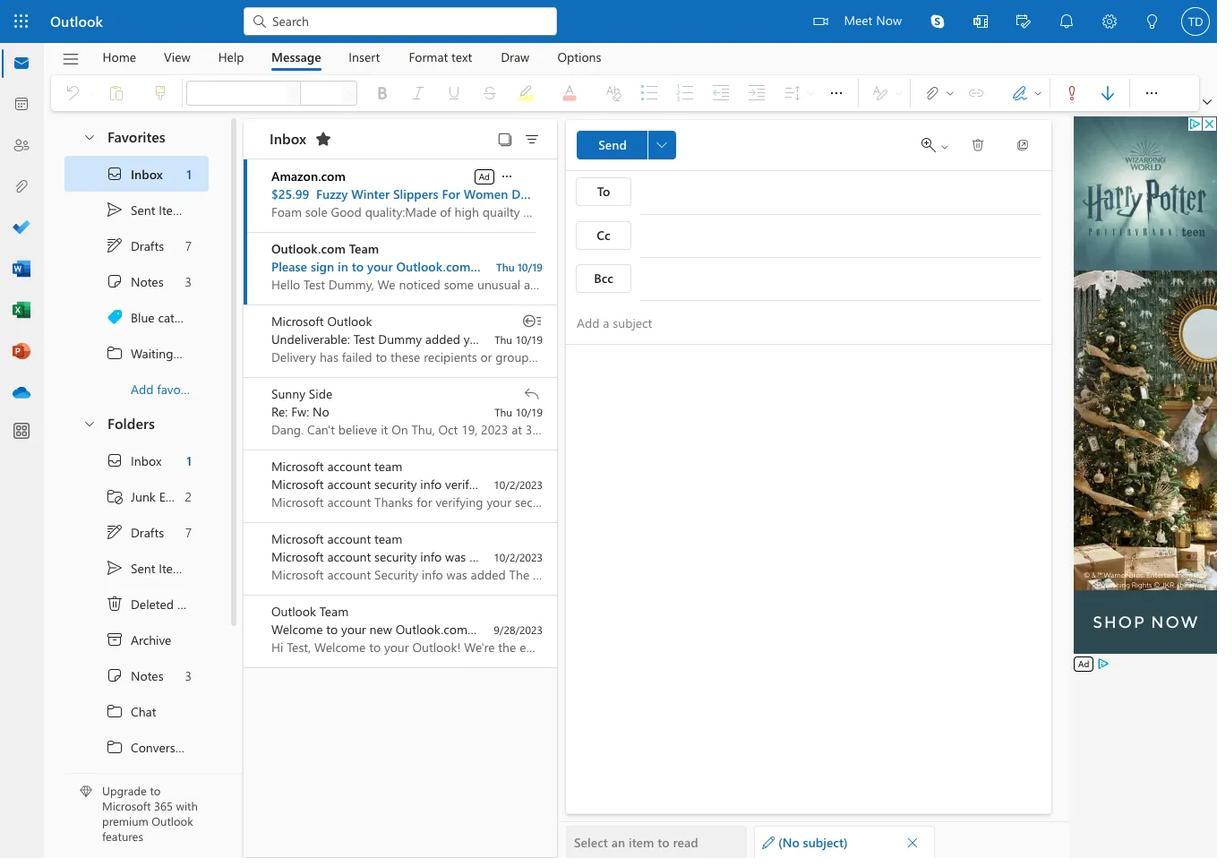 Task type: describe. For each thing, give the bounding box(es) containing it.
thu 10/19 for 
[[495, 332, 543, 347]]

 button inside favorites tree item
[[73, 120, 104, 153]]

365
[[154, 798, 173, 814]]

inbox inside inbox 
[[270, 129, 306, 147]]

fw:
[[291, 403, 309, 420]]


[[1063, 84, 1081, 102]]

10/2/2023 for microsoft account security info was added
[[494, 550, 543, 564]]

 button
[[1134, 75, 1170, 111]]

 button
[[1131, 0, 1174, 46]]

microsoft account security info verification
[[271, 476, 506, 493]]

tab list containing home
[[89, 43, 615, 71]]

read
[[673, 834, 698, 851]]

microsoft account security info was added
[[271, 548, 505, 565]]

1 horizontal spatial  button
[[1199, 93, 1215, 111]]

security for was
[[374, 548, 417, 565]]

 button inside message list no items selected list box
[[499, 167, 515, 185]]

1 horizontal spatial 
[[1203, 98, 1212, 107]]

dummy
[[378, 331, 422, 348]]

items for 1st  tree item from the top
[[159, 201, 189, 218]]

 
[[923, 84, 956, 102]]

test
[[353, 331, 375, 348]]

upgrade
[[102, 783, 147, 798]]

drafts for 
[[131, 237, 164, 254]]

0 vertical spatial your
[[367, 258, 393, 275]]

help
[[218, 48, 244, 65]]

 for  chat
[[106, 702, 124, 720]]


[[974, 14, 988, 29]]

1 vertical spatial your
[[341, 621, 366, 638]]


[[1017, 14, 1031, 29]]


[[1016, 138, 1030, 152]]

 notes for second  tree item from the top
[[106, 666, 164, 684]]

thu for 
[[495, 332, 512, 347]]

2
[[185, 488, 192, 505]]

2 vertical spatial outlook.com
[[396, 621, 468, 638]]

items for  tree item
[[177, 595, 207, 612]]

please
[[271, 258, 307, 275]]

favorites
[[107, 127, 165, 146]]


[[1058, 13, 1076, 30]]

 inside tree
[[106, 451, 124, 469]]

group
[[623, 331, 656, 348]]

inbox 
[[270, 129, 332, 148]]

excel image
[[13, 302, 30, 320]]

meet now
[[844, 12, 902, 29]]

tags group
[[1054, 75, 1126, 107]]

$25.99
[[271, 185, 309, 202]]

 button
[[1090, 79, 1126, 107]]

favorite
[[157, 380, 199, 397]]

microsoft account team for microsoft account security info verification
[[271, 458, 402, 475]]

draw button
[[488, 43, 543, 71]]

 button
[[53, 44, 89, 74]]

team for verification
[[374, 458, 402, 475]]

home button
[[89, 43, 150, 71]]

notes for 1st  tree item from the top
[[131, 273, 164, 290]]


[[922, 138, 936, 152]]


[[923, 84, 941, 102]]

info for verification
[[420, 476, 442, 493]]

blue
[[131, 309, 155, 326]]

folders
[[107, 414, 155, 433]]

 tree item for 
[[64, 228, 209, 263]]

text
[[452, 48, 472, 65]]

1  tree item from the top
[[64, 263, 209, 299]]

outlook up test
[[327, 313, 372, 330]]

select an item to read button
[[566, 826, 747, 858]]


[[814, 14, 828, 29]]

to inside upgrade to microsoft 365 with premium outlook features
[[150, 783, 161, 798]]

format text button
[[395, 43, 486, 71]]

more apps image
[[13, 423, 30, 441]]

 tree item for 
[[64, 514, 209, 550]]

options
[[558, 48, 601, 65]]

re: fw: no
[[271, 403, 329, 420]]

2 sent from the top
[[131, 559, 155, 576]]

in
[[338, 258, 348, 275]]

 button
[[1045, 0, 1088, 43]]

set your advertising preferences image
[[1097, 657, 1111, 671]]


[[61, 50, 80, 69]]

to button
[[576, 177, 631, 206]]

 for the right  dropdown button
[[828, 84, 846, 102]]

3 for 1st  tree item from the top
[[185, 273, 192, 290]]

waiting4reply
[[131, 344, 210, 361]]

team for was
[[374, 530, 402, 547]]

1  tree item from the top
[[64, 192, 209, 228]]

favorites tree
[[64, 113, 210, 407]]

format text
[[409, 48, 472, 65]]

options button
[[544, 43, 615, 71]]


[[106, 487, 124, 505]]

outlook inside outlook banner
[[50, 12, 103, 30]]


[[106, 308, 124, 326]]

inbox heading
[[270, 119, 338, 159]]

2  tree item from the top
[[64, 657, 209, 693]]

 button
[[900, 830, 925, 855]]


[[1011, 84, 1029, 102]]

send button
[[577, 131, 648, 159]]

draw
[[501, 48, 530, 65]]

 inbox inside tree
[[106, 451, 162, 469]]

 for 
[[106, 236, 124, 254]]

bcc
[[594, 270, 613, 287]]

2  tree item from the top
[[64, 550, 209, 586]]

thu 10/19 for 
[[495, 405, 543, 419]]

welcome to your new outlook.com account
[[271, 621, 515, 638]]

 inside favorites tree item
[[82, 129, 97, 144]]

outlook up welcome
[[271, 603, 316, 620]]

td button
[[1174, 0, 1217, 43]]

bcc button
[[576, 264, 631, 293]]

side
[[309, 385, 332, 402]]

to left the
[[488, 331, 499, 348]]


[[1146, 14, 1160, 29]]

now
[[876, 12, 902, 29]]

1 vertical spatial ad
[[1078, 657, 1089, 670]]

upgrade to microsoft 365 with premium outlook features
[[102, 783, 198, 844]]

left-rail-appbar navigation
[[4, 43, 39, 414]]

folders tree item
[[64, 407, 209, 442]]

to down outlook team
[[326, 621, 338, 638]]

add favorite tree item
[[64, 371, 209, 407]]

info for was
[[420, 548, 442, 565]]

outlook team
[[271, 603, 349, 620]]

welcome
[[271, 621, 323, 638]]


[[1103, 14, 1117, 29]]

 junk email 2
[[106, 487, 192, 505]]


[[497, 132, 513, 148]]

 sent items for 1st  tree item from the top
[[106, 201, 189, 219]]


[[251, 13, 269, 30]]

1 for  tree item within favorites tree
[[187, 165, 192, 182]]

td
[[1188, 15, 1203, 28]]

view
[[164, 48, 190, 65]]

Search field
[[270, 11, 546, 30]]

favorites tree item
[[64, 120, 209, 156]]

 button
[[916, 0, 959, 43]]


[[523, 131, 541, 149]]


[[762, 836, 775, 849]]

word image
[[13, 261, 30, 279]]

view button
[[151, 43, 204, 71]]

friends
[[551, 331, 591, 348]]

 tree item
[[64, 622, 209, 657]]


[[1099, 84, 1117, 102]]

 button
[[960, 131, 996, 159]]

 for  deleted items
[[106, 595, 124, 613]]

0 vertical spatial thu
[[496, 260, 515, 274]]

 button inside reading pane main content
[[648, 131, 676, 159]]

sign
[[311, 258, 334, 275]]

message list no items selected list box
[[244, 159, 656, 857]]

outlook banner
[[0, 0, 1217, 46]]

 for second  tree item from the top
[[106, 666, 124, 684]]

 button
[[309, 124, 338, 153]]

calendar image
[[13, 96, 30, 114]]

 button
[[1054, 79, 1090, 107]]

1 horizontal spatial  button
[[819, 75, 854, 111]]

7 for 
[[185, 237, 192, 254]]



Task type: locate. For each thing, give the bounding box(es) containing it.
0 vertical spatial 
[[106, 344, 124, 362]]

to inside button
[[658, 834, 670, 851]]

3 down  tree item
[[185, 667, 192, 684]]

 tree item up the blue
[[64, 263, 209, 299]]

added right was
[[469, 548, 505, 565]]

drafts inside tree
[[131, 524, 164, 541]]

people image
[[13, 137, 30, 155]]

7 up the category
[[185, 237, 192, 254]]

files image
[[13, 178, 30, 196]]

 archive
[[106, 631, 171, 648]]

info left was
[[420, 548, 442, 565]]

items inside  deleted items
[[177, 595, 207, 612]]

0 vertical spatial notes
[[131, 273, 164, 290]]

 up 
[[106, 451, 124, 469]]

1 3 from the top
[[185, 273, 192, 290]]

1 vertical spatial  button
[[499, 167, 515, 185]]

 drafts down  tree item
[[106, 523, 164, 541]]

1 vertical spatial  drafts
[[106, 523, 164, 541]]

1 vertical spatial  inbox
[[106, 451, 162, 469]]

thu for 
[[495, 405, 512, 419]]

 notes up  tree item
[[106, 272, 164, 290]]

chat down  archive
[[131, 703, 156, 720]]

0 vertical spatial team
[[349, 240, 379, 257]]


[[523, 313, 541, 331]]

1 vertical spatial drafts
[[131, 524, 164, 541]]

0 vertical spatial  inbox
[[106, 165, 163, 183]]

 inside tree item
[[106, 595, 124, 613]]

0 horizontal spatial  button
[[648, 131, 676, 159]]

1 vertical spatial team
[[320, 603, 349, 620]]

2  notes from the top
[[106, 666, 164, 684]]

reading pane main content
[[559, 112, 1069, 858]]

thu 10/19
[[496, 260, 543, 274], [495, 332, 543, 347], [495, 405, 543, 419]]

0 vertical spatial  tree item
[[64, 192, 209, 228]]

application
[[0, 0, 1217, 858]]

1 vertical spatial notes
[[131, 667, 164, 684]]

 tree item
[[64, 156, 209, 192], [64, 442, 209, 478]]

0 vertical spatial security
[[374, 476, 417, 493]]

 blue category
[[106, 308, 207, 326]]

team for in
[[349, 240, 379, 257]]

to do image
[[13, 219, 30, 237]]

team
[[349, 240, 379, 257], [320, 603, 349, 620]]

 button
[[819, 75, 854, 111], [499, 167, 515, 185]]

1  inbox from the top
[[106, 165, 163, 183]]

1 horizontal spatial ad
[[1078, 657, 1089, 670]]

 inbox inside favorites tree
[[106, 165, 163, 183]]

0 horizontal spatial chat
[[131, 703, 156, 720]]


[[1203, 98, 1212, 107], [657, 140, 667, 150]]

thu right the you
[[495, 332, 512, 347]]

drafts up the blue
[[131, 237, 164, 254]]

2  from the top
[[106, 523, 124, 541]]

inbox inside favorites tree
[[131, 165, 163, 182]]

2 vertical spatial 10/19
[[515, 405, 543, 419]]

security up microsoft account security info was added
[[374, 476, 417, 493]]

added left the you
[[425, 331, 460, 348]]

1 inside favorites tree
[[187, 165, 192, 182]]


[[523, 385, 541, 403]]

chat inside message list no items selected list box
[[594, 331, 620, 348]]

 down 
[[106, 666, 124, 684]]

 tree item
[[64, 299, 209, 335]]

sent down favorites tree item
[[131, 201, 155, 218]]

undeliverable: test dummy added you to the best friends chat group
[[271, 331, 656, 348]]

undeliverable:
[[271, 331, 350, 348]]

1 vertical spatial  tree item
[[64, 514, 209, 550]]

tab list
[[89, 43, 615, 71]]

2  sent items from the top
[[106, 559, 189, 577]]

powerpoint image
[[13, 343, 30, 361]]

tree
[[64, 442, 209, 837]]

 right font size text box on the top left of page
[[345, 88, 356, 99]]

team for your
[[320, 603, 349, 620]]

1  from the top
[[106, 344, 124, 362]]

1 down favorites tree item
[[187, 165, 192, 182]]

0 horizontal spatial 
[[657, 140, 667, 150]]

sent inside favorites tree
[[131, 201, 155, 218]]

items
[[159, 201, 189, 218], [159, 559, 189, 576], [177, 595, 207, 612]]

your right in
[[367, 258, 393, 275]]

 button right font size text box on the top left of page
[[343, 81, 357, 106]]

0 horizontal spatial  button
[[499, 167, 515, 185]]

 inside tree
[[106, 666, 124, 684]]

 sent items
[[106, 201, 189, 219], [106, 559, 189, 577]]

1 sent from the top
[[131, 201, 155, 218]]

0 vertical spatial 
[[106, 201, 124, 219]]

 button
[[493, 126, 518, 151]]

 tree item down junk
[[64, 514, 209, 550]]

1  tree item from the top
[[64, 228, 209, 263]]

 notes inside favorites tree
[[106, 272, 164, 290]]

add favorite
[[131, 380, 199, 397]]

deleted
[[131, 595, 174, 612]]

10/19 down 
[[515, 332, 543, 347]]

microsoft account team up 'microsoft account security info verification'
[[271, 458, 402, 475]]

0 vertical spatial  tree item
[[64, 263, 209, 299]]

 inside popup button
[[1143, 84, 1161, 102]]

1 vertical spatial security
[[374, 548, 417, 565]]

basic text group
[[186, 75, 854, 111]]

0 horizontal spatial ad
[[479, 170, 490, 182]]

security left was
[[374, 548, 417, 565]]

 button
[[1005, 131, 1041, 159]]

Font text field
[[187, 82, 286, 104]]

microsoft account team
[[271, 458, 402, 475], [271, 530, 402, 547]]

 inside basic text "group"
[[828, 84, 846, 102]]

1 vertical spatial inbox
[[131, 165, 163, 182]]

 tree item
[[64, 478, 209, 514]]

help button
[[205, 43, 258, 71]]

1  from the top
[[106, 201, 124, 219]]

 tree item up add
[[64, 335, 210, 371]]

1 vertical spatial 
[[657, 140, 667, 150]]

0 vertical spatial items
[[159, 201, 189, 218]]

1  from the top
[[106, 272, 124, 290]]

re:
[[271, 403, 288, 420]]

clipboard group
[[55, 75, 178, 111]]

 inside favorites tree
[[106, 272, 124, 290]]

0 vertical spatial 10/2/2023
[[494, 477, 543, 492]]

include group
[[914, 75, 1046, 111]]

 tree item inside favorites tree
[[64, 156, 209, 192]]

2 7 from the top
[[185, 524, 192, 541]]

thu 10/19 down 
[[495, 332, 543, 347]]

thu down the
[[495, 405, 512, 419]]

microsoft inside upgrade to microsoft 365 with premium outlook features
[[102, 798, 151, 814]]

1 vertical spatial sent
[[131, 559, 155, 576]]

1 vertical spatial outlook.com
[[396, 258, 471, 275]]

 down 
[[828, 84, 846, 102]]

0 vertical spatial 
[[106, 236, 124, 254]]

email
[[159, 488, 189, 505]]

10/19 up 
[[518, 260, 543, 274]]

thu 10/19 down 
[[495, 405, 543, 419]]

0 vertical spatial  button
[[819, 75, 854, 111]]

1 vertical spatial info
[[420, 548, 442, 565]]

0 horizontal spatial 
[[106, 595, 124, 613]]

 tree item down the  chat
[[64, 729, 209, 765]]

1  tree item from the top
[[64, 156, 209, 192]]

 right 
[[940, 142, 950, 152]]

outlook right premium
[[152, 813, 193, 829]]

 button
[[1199, 93, 1215, 111], [648, 131, 676, 159]]

2 vertical spatial inbox
[[131, 452, 162, 469]]

best
[[524, 331, 547, 348]]

0 vertical spatial 
[[1203, 98, 1212, 107]]

added
[[425, 331, 460, 348], [469, 548, 505, 565]]

 sent items for second  tree item from the top of the page
[[106, 559, 189, 577]]

 for 
[[106, 738, 124, 756]]

 left favorites
[[82, 129, 97, 144]]

 down 
[[106, 702, 124, 720]]

3 inside tree
[[185, 667, 192, 684]]

team up microsoft account security info was added
[[374, 530, 402, 547]]

2  from the top
[[106, 451, 124, 469]]

9/28/2023
[[494, 622, 543, 637]]

 for 
[[106, 523, 124, 541]]

1 horizontal spatial 
[[828, 84, 846, 102]]

0 vertical spatial chat
[[594, 331, 620, 348]]

2 vertical spatial 
[[106, 738, 124, 756]]

0 vertical spatial sent
[[131, 201, 155, 218]]

0 vertical spatial team
[[374, 458, 402, 475]]

 for 1st  tree item from the top
[[106, 272, 124, 290]]

1 info from the top
[[420, 476, 442, 493]]

1 drafts from the top
[[131, 237, 164, 254]]

1 vertical spatial  tree item
[[64, 442, 209, 478]]

 button left favorites
[[73, 120, 104, 153]]

1 horizontal spatial your
[[367, 258, 393, 275]]

1  from the top
[[106, 236, 124, 254]]

 inside message list no items selected list box
[[500, 169, 514, 183]]

 down the  chat
[[106, 738, 124, 756]]

0 horizontal spatial your
[[341, 621, 366, 638]]

2 3 from the top
[[185, 667, 192, 684]]

 drafts up  tree item
[[106, 236, 164, 254]]

add
[[131, 380, 154, 397]]

amazon.com
[[271, 167, 346, 185]]

1 vertical spatial 
[[106, 702, 124, 720]]

outlook inside upgrade to microsoft 365 with premium outlook features
[[152, 813, 193, 829]]

items inside favorites tree
[[159, 201, 189, 218]]

 tree item
[[64, 335, 210, 371], [64, 693, 209, 729], [64, 729, 209, 765]]

drafts inside favorites tree
[[131, 237, 164, 254]]

2 vertical spatial thu 10/19
[[495, 405, 543, 419]]

0 vertical spatial  notes
[[106, 272, 164, 290]]

 button down 
[[819, 75, 854, 111]]

0 vertical spatial  tree item
[[64, 156, 209, 192]]

 for  popup button
[[1143, 84, 1161, 102]]

 sent items down favorites tree item
[[106, 201, 189, 219]]

 chat
[[106, 702, 156, 720]]

 button inside folders tree item
[[73, 407, 104, 440]]

microsoft account team up microsoft account security info was added
[[271, 530, 402, 547]]

Add a subject text field
[[566, 308, 1019, 337]]

meet
[[844, 12, 873, 29]]

info left verification
[[420, 476, 442, 493]]

 tree item down  tree item
[[64, 693, 209, 729]]

 left font size text box on the top left of page
[[288, 88, 299, 99]]

 tree item
[[64, 263, 209, 299], [64, 657, 209, 693]]

 inside button
[[971, 138, 985, 152]]

7 inside favorites tree
[[185, 237, 192, 254]]

 inside  
[[940, 142, 950, 152]]

2  tree item from the top
[[64, 693, 209, 729]]

 button
[[1088, 0, 1131, 46]]

0 vertical spatial 1
[[187, 165, 192, 182]]

1 vertical spatial chat
[[131, 703, 156, 720]]

outlook.com right new
[[396, 621, 468, 638]]

 for  dropdown button within message list no items selected list box
[[500, 169, 514, 183]]

1 horizontal spatial 
[[971, 138, 985, 152]]

 inside favorites tree
[[106, 201, 124, 219]]

 up 
[[106, 236, 124, 254]]

2 10/2/2023 from the top
[[494, 550, 543, 564]]

0 vertical spatial 3
[[185, 273, 192, 290]]

2  from the top
[[106, 702, 124, 720]]

 tree item up  tree item
[[64, 228, 209, 263]]


[[106, 272, 124, 290], [106, 666, 124, 684]]

onedrive image
[[13, 384, 30, 402]]

7 for 
[[185, 524, 192, 541]]

chat left "group"
[[594, 331, 620, 348]]

 for  waiting4reply
[[106, 344, 124, 362]]

0 vertical spatial 7
[[185, 237, 192, 254]]

10/19 down 
[[515, 405, 543, 419]]

 drafts for 
[[106, 523, 164, 541]]

message button
[[258, 43, 335, 71]]

 button
[[959, 0, 1002, 46]]

thu
[[496, 260, 515, 274], [495, 332, 512, 347], [495, 405, 512, 419]]

1  notes from the top
[[106, 272, 164, 290]]

microsoft account team for microsoft account security info was added
[[271, 530, 402, 547]]

10/2/2023 for microsoft account security info verification
[[494, 477, 543, 492]]

1 microsoft account team from the top
[[271, 458, 402, 475]]

2 vertical spatial thu
[[495, 405, 512, 419]]

 
[[922, 138, 950, 152]]

2 microsoft account team from the top
[[271, 530, 402, 547]]

outlook.com up undeliverable: test dummy added you to the best friends chat group
[[396, 258, 471, 275]]

1 vertical spatial 
[[106, 451, 124, 469]]

 tree item up junk
[[64, 442, 209, 478]]

new
[[369, 621, 392, 638]]

1 vertical spatial added
[[469, 548, 505, 565]]

1 vertical spatial 3
[[185, 667, 192, 684]]

chat
[[594, 331, 620, 348], [131, 703, 156, 720]]

1 10/2/2023 from the top
[[494, 477, 543, 492]]

 tree item
[[64, 228, 209, 263], [64, 514, 209, 550]]

2 drafts from the top
[[131, 524, 164, 541]]

 inside favorites tree
[[106, 344, 124, 362]]

2  tree item from the top
[[64, 514, 209, 550]]

 tree item down  archive
[[64, 657, 209, 693]]

2 vertical spatial items
[[177, 595, 207, 612]]

premium features image
[[80, 786, 92, 798]]

to right in
[[352, 258, 364, 275]]

no
[[313, 403, 329, 420]]

your left new
[[341, 621, 366, 638]]

message list section
[[244, 115, 656, 857]]

inbox down favorites tree item
[[131, 165, 163, 182]]

0 vertical spatial outlook.com
[[271, 240, 346, 257]]

1 inside tree
[[187, 452, 192, 469]]

 button down 
[[499, 167, 515, 185]]

2  inbox from the top
[[106, 451, 162, 469]]


[[106, 201, 124, 219], [106, 559, 124, 577]]

 up  tree item
[[106, 559, 124, 577]]

0 vertical spatial ad
[[479, 170, 490, 182]]

team up 'microsoft account security info verification'
[[374, 458, 402, 475]]

 tree item
[[64, 586, 209, 622]]

1 vertical spatial 7
[[185, 524, 192, 541]]

 notes inside tree
[[106, 666, 164, 684]]

1  drafts from the top
[[106, 236, 164, 254]]

 right 
[[1143, 84, 1161, 102]]

2  drafts from the top
[[106, 523, 164, 541]]

 button left folders
[[73, 407, 104, 440]]

1 7 from the top
[[185, 237, 192, 254]]

0 vertical spatial info
[[420, 476, 442, 493]]

 waiting4reply
[[106, 344, 210, 362]]

 sent items up deleted
[[106, 559, 189, 577]]

items up  deleted items
[[159, 559, 189, 576]]

notes inside tree
[[131, 667, 164, 684]]

 inside favorites tree
[[106, 236, 124, 254]]

cc button
[[576, 221, 631, 250]]

0 vertical spatial  tree item
[[64, 228, 209, 263]]

item
[[629, 834, 654, 851]]

 inside reading pane main content
[[657, 140, 667, 150]]

0 vertical spatial inbox
[[270, 129, 306, 147]]

3  from the top
[[106, 738, 124, 756]]

Font size text field
[[301, 82, 342, 104]]

notes for second  tree item from the top
[[131, 667, 164, 684]]

insert
[[349, 48, 380, 65]]

category
[[158, 309, 207, 326]]

ad inside message list no items selected list box
[[479, 170, 490, 182]]

you
[[464, 331, 484, 348]]

team up please sign in to your outlook.com account
[[349, 240, 379, 257]]

notes up the blue
[[131, 273, 164, 290]]

drafts for 
[[131, 524, 164, 541]]

1 vertical spatial  button
[[648, 131, 676, 159]]

7 down 2
[[185, 524, 192, 541]]

0 vertical spatial thu 10/19
[[496, 260, 543, 274]]

inbox left 
[[270, 129, 306, 147]]

2 info from the top
[[420, 548, 442, 565]]

3  tree item from the top
[[64, 729, 209, 765]]

inbox inside tree
[[131, 452, 162, 469]]

security
[[374, 476, 417, 493], [374, 548, 417, 565]]

 tree item up deleted
[[64, 550, 209, 586]]

outlook up 
[[50, 12, 103, 30]]

1 horizontal spatial added
[[469, 548, 505, 565]]

outlook link
[[50, 0, 103, 43]]

1 vertical spatial 10/19
[[515, 332, 543, 347]]

 tree item down favorites tree item
[[64, 192, 209, 228]]

1 vertical spatial 1
[[187, 452, 192, 469]]

application containing outlook
[[0, 0, 1217, 858]]

 down favorites tree item
[[106, 201, 124, 219]]


[[971, 138, 985, 152], [106, 595, 124, 613]]

junk
[[131, 488, 156, 505]]

3 inside favorites tree
[[185, 273, 192, 290]]

sunny
[[271, 385, 305, 402]]

1 security from the top
[[374, 476, 417, 493]]


[[828, 84, 846, 102], [1143, 84, 1161, 102], [500, 169, 514, 183]]

premium
[[102, 813, 148, 829]]

 inbox down favorites tree item
[[106, 165, 163, 183]]

0 vertical spatial  button
[[1199, 93, 1215, 111]]

 down 
[[106, 523, 124, 541]]

1  sent items from the top
[[106, 201, 189, 219]]

 tree item
[[64, 192, 209, 228], [64, 550, 209, 586]]

2 security from the top
[[374, 548, 417, 565]]

7 inside tree
[[185, 524, 192, 541]]

1 vertical spatial 10/2/2023
[[494, 550, 543, 564]]

 left folders
[[82, 416, 97, 430]]

10/19 for 
[[515, 405, 543, 419]]

1 vertical spatial 
[[106, 666, 124, 684]]

features
[[102, 829, 143, 844]]

the
[[503, 331, 521, 348]]

tree containing 
[[64, 442, 209, 837]]

1 horizontal spatial chat
[[594, 331, 620, 348]]

 right  at the top right of page
[[1033, 88, 1043, 99]]

 notes down  tree item
[[106, 666, 164, 684]]

 right  
[[971, 138, 985, 152]]

team up welcome
[[320, 603, 349, 620]]

 button down message button
[[287, 81, 301, 106]]

 inside tree
[[106, 559, 124, 577]]

outlook.com up sign
[[271, 240, 346, 257]]

1 vertical spatial  tree item
[[64, 550, 209, 586]]

sent up  tree item
[[131, 559, 155, 576]]

 sent items inside favorites tree
[[106, 201, 189, 219]]

archive
[[131, 631, 171, 648]]

 button right send
[[648, 131, 676, 159]]

 tree item down favorites
[[64, 156, 209, 192]]

send
[[598, 136, 627, 153]]

1 vertical spatial 
[[106, 595, 124, 613]]

 
[[1011, 84, 1043, 102]]

notes down archive
[[131, 667, 164, 684]]

0 horizontal spatial added
[[425, 331, 460, 348]]

2 1 from the top
[[187, 452, 192, 469]]

 up 
[[106, 272, 124, 290]]

 inside favorites tree
[[106, 165, 124, 183]]

3 up the category
[[185, 273, 192, 290]]

1 1 from the top
[[187, 165, 192, 182]]

notes inside favorites tree
[[131, 273, 164, 290]]

0 vertical spatial  sent items
[[106, 201, 189, 219]]

0 vertical spatial 10/19
[[518, 260, 543, 274]]

 inside  
[[945, 88, 956, 99]]

1 notes from the top
[[131, 273, 164, 290]]

1 vertical spatial items
[[159, 559, 189, 576]]

your
[[367, 258, 393, 275], [341, 621, 366, 638]]

items right deleted
[[177, 595, 207, 612]]

 right send button
[[657, 140, 667, 150]]


[[106, 236, 124, 254], [106, 523, 124, 541]]

 for 
[[971, 138, 985, 152]]

1 vertical spatial microsoft account team
[[271, 530, 402, 547]]

0 vertical spatial 
[[971, 138, 985, 152]]

1 vertical spatial  tree item
[[64, 657, 209, 693]]

 button right  popup button
[[1199, 93, 1215, 111]]

 down 
[[500, 169, 514, 183]]

security for verification
[[374, 476, 417, 493]]

items for second  tree item from the top of the page
[[159, 559, 189, 576]]

1 for 1st  tree item from the bottom of the application containing outlook
[[187, 452, 192, 469]]

 drafts for 
[[106, 236, 164, 254]]

0 vertical spatial drafts
[[131, 237, 164, 254]]

select an item to read
[[574, 834, 698, 851]]

 notes for 1st  tree item from the top
[[106, 272, 164, 290]]

chat inside the  chat
[[131, 703, 156, 720]]

thu 10/19 up 
[[496, 260, 543, 274]]

 search field
[[244, 0, 557, 40]]

1  from the top
[[106, 165, 124, 183]]

1 vertical spatial 
[[106, 523, 124, 541]]

0 vertical spatial 
[[106, 165, 124, 183]]

1  tree item from the top
[[64, 335, 210, 371]]

1 up 2
[[187, 452, 192, 469]]

1 vertical spatial  notes
[[106, 666, 164, 684]]

1 team from the top
[[374, 458, 402, 475]]

 right 
[[945, 88, 956, 99]]

1 vertical spatial  sent items
[[106, 559, 189, 577]]

2 notes from the top
[[131, 667, 164, 684]]

 down 
[[106, 344, 124, 362]]

mail image
[[13, 55, 30, 73]]

2  from the top
[[106, 666, 124, 684]]

to right the upgrade
[[150, 783, 161, 798]]

1 vertical spatial thu
[[495, 332, 512, 347]]

10/19 for 
[[515, 332, 543, 347]]

inbox up  junk email 2
[[131, 452, 162, 469]]

 inside  
[[1033, 88, 1043, 99]]

1 vertical spatial 
[[106, 559, 124, 577]]

drafts down  junk email 2
[[131, 524, 164, 541]]

0 vertical spatial microsoft account team
[[271, 458, 402, 475]]

10/2/2023
[[494, 477, 543, 492], [494, 550, 543, 564]]

an
[[611, 834, 625, 851]]

 drafts inside favorites tree
[[106, 236, 164, 254]]

2  from the top
[[106, 559, 124, 577]]

 right  popup button
[[1203, 98, 1212, 107]]

3 for second  tree item from the top
[[185, 667, 192, 684]]

 sent items inside tree
[[106, 559, 189, 577]]

 inside folders tree item
[[82, 416, 97, 430]]

2  tree item from the top
[[64, 442, 209, 478]]

0 vertical spatial added
[[425, 331, 460, 348]]

2 horizontal spatial 
[[1143, 84, 1161, 102]]

0 horizontal spatial 
[[500, 169, 514, 183]]

2 team from the top
[[374, 530, 402, 547]]



Task type: vqa. For each thing, say whether or not it's contained in the screenshot.
BCC button
yes



